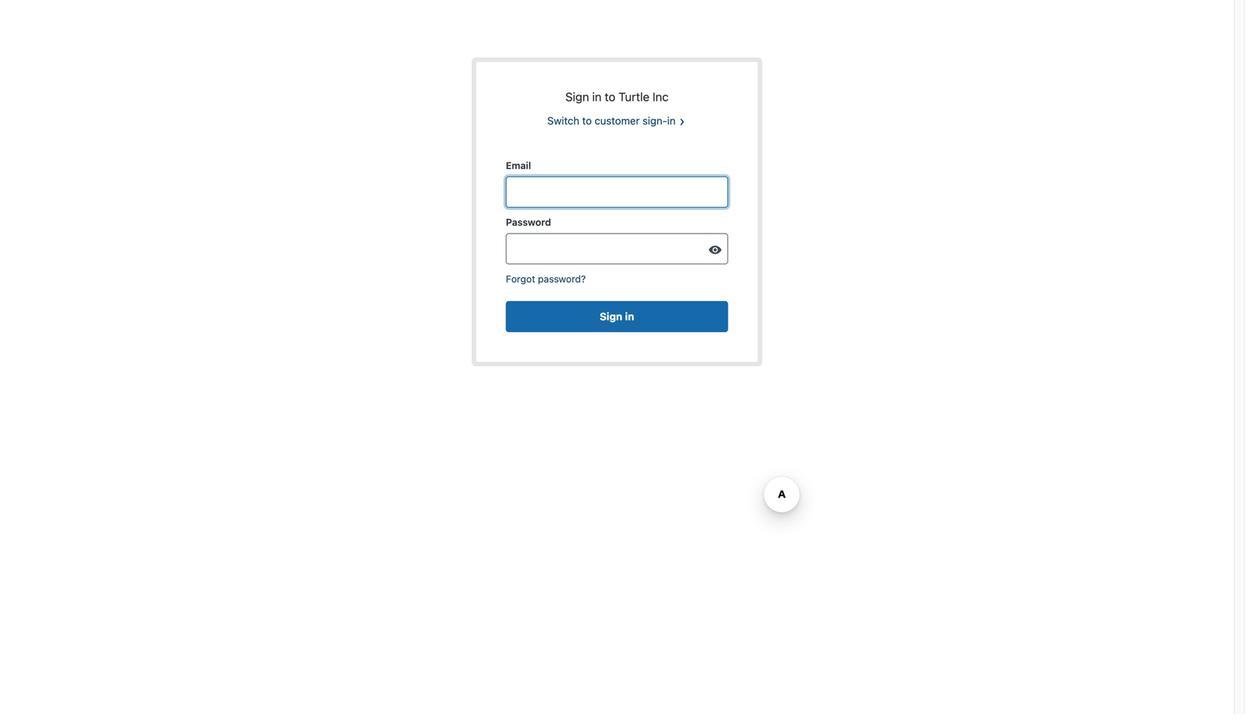 Task type: vqa. For each thing, say whether or not it's contained in the screenshot.
recently at the top left
no



Task type: locate. For each thing, give the bounding box(es) containing it.
sign inside sign in button
[[600, 310, 623, 322]]

0 horizontal spatial to
[[583, 114, 592, 127]]

in down inc
[[668, 114, 676, 127]]

customer
[[595, 114, 640, 127]]

0 vertical spatial sign
[[566, 90, 589, 104]]

sign down password password field on the top
[[600, 310, 623, 322]]

to right switch
[[583, 114, 592, 127]]

password
[[506, 216, 552, 227]]

sign up switch
[[566, 90, 589, 104]]

1 vertical spatial sign
[[600, 310, 623, 322]]

in down password password field on the top
[[625, 310, 635, 322]]

0 horizontal spatial sign
[[566, 90, 589, 104]]

1 horizontal spatial to
[[605, 90, 616, 104]]

1 horizontal spatial sign
[[600, 310, 623, 322]]

inc
[[653, 90, 669, 104]]

0 vertical spatial in
[[593, 90, 602, 104]]

1 vertical spatial to
[[583, 114, 592, 127]]

switch to customer sign-in
[[548, 114, 676, 127]]

sign for sign in
[[600, 310, 623, 322]]

forgot password?
[[506, 273, 586, 284]]

2 horizontal spatial in
[[668, 114, 676, 127]]

sign-
[[643, 114, 668, 127]]

turtle
[[619, 90, 650, 104]]

2 vertical spatial in
[[625, 310, 635, 322]]

to left turtle
[[605, 90, 616, 104]]

0 horizontal spatial in
[[593, 90, 602, 104]]

1 horizontal spatial in
[[625, 310, 635, 322]]

in up switch to customer sign-in at top
[[593, 90, 602, 104]]

forgot password? link
[[506, 273, 586, 284]]

to
[[605, 90, 616, 104], [583, 114, 592, 127]]

in
[[593, 90, 602, 104], [668, 114, 676, 127], [625, 310, 635, 322]]

sign
[[566, 90, 589, 104], [600, 310, 623, 322]]

in inside button
[[625, 310, 635, 322]]

1 vertical spatial in
[[668, 114, 676, 127]]

sign in
[[600, 310, 635, 322]]

in for sign in
[[625, 310, 635, 322]]

password?
[[538, 273, 586, 284]]

sign in button
[[506, 301, 729, 332]]



Task type: describe. For each thing, give the bounding box(es) containing it.
show password image
[[709, 243, 722, 256]]

sign in to turtle inc
[[566, 90, 669, 104]]

sign for sign in to turtle inc
[[566, 90, 589, 104]]

switch to customer sign-in link
[[548, 113, 687, 128]]

0 vertical spatial to
[[605, 90, 616, 104]]

email
[[506, 160, 531, 171]]

Password password field
[[506, 233, 729, 264]]

in for sign in to turtle inc
[[593, 90, 602, 104]]

Email email field
[[506, 176, 729, 207]]

forgot
[[506, 273, 536, 284]]

switch
[[548, 114, 580, 127]]



